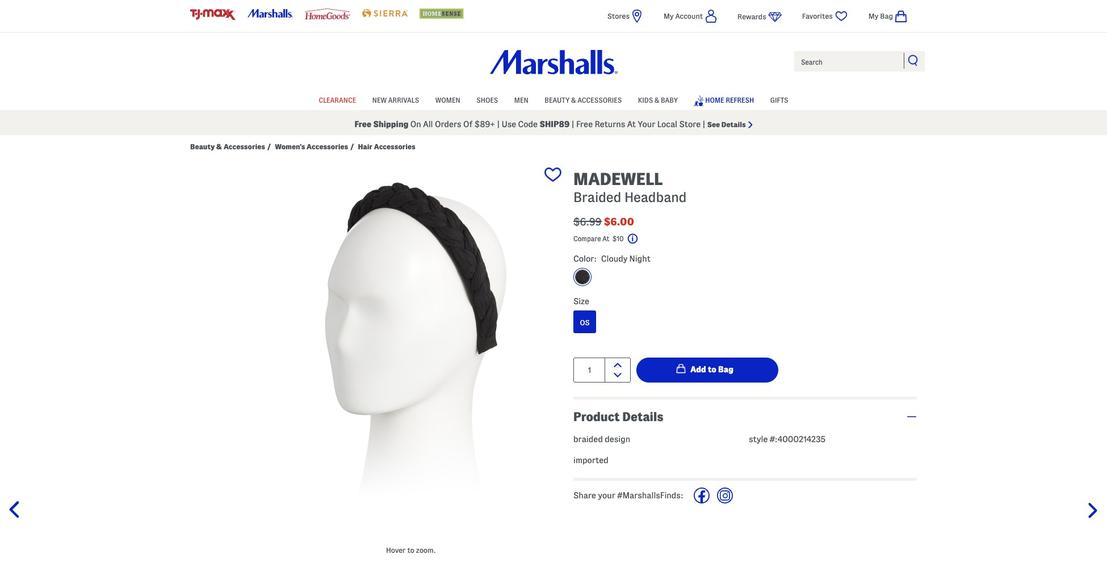 Task type: vqa. For each thing, say whether or not it's contained in the screenshot.
Cloudy Night "image"
yes



Task type: describe. For each thing, give the bounding box(es) containing it.
my account
[[664, 12, 703, 20]]

favorites
[[802, 12, 833, 20]]

see
[[707, 120, 720, 128]]

braided design
[[574, 435, 630, 444]]

down image
[[614, 373, 622, 377]]

zoom.
[[416, 546, 436, 554]]

plus image
[[907, 416, 917, 417]]

shoes
[[477, 96, 498, 104]]

size
[[574, 297, 589, 306]]

men link
[[514, 91, 529, 108]]

ship89
[[540, 120, 570, 129]]

color:
[[574, 254, 597, 263]]

on
[[410, 120, 421, 129]]

your
[[638, 120, 656, 129]]

home refresh
[[705, 96, 754, 104]]

new
[[372, 96, 387, 104]]

arrivals
[[388, 96, 419, 104]]

beauty & accessories / women's accessories / hair accessories
[[190, 143, 415, 150]]

compare
[[574, 235, 601, 242]]

design
[[605, 435, 630, 444]]

my for my bag
[[869, 12, 879, 20]]

home
[[705, 96, 724, 104]]

color: list box
[[574, 268, 917, 292]]

hover to zoom.
[[386, 546, 436, 554]]

women
[[435, 96, 460, 104]]

Search text field
[[793, 50, 926, 73]]

cloudy night image
[[575, 269, 590, 284]]

marquee containing free shipping
[[0, 113, 1107, 135]]

style
[[749, 435, 768, 444]]

1 | from the left
[[497, 120, 500, 129]]

tjmaxx.com image
[[190, 9, 236, 20]]

madewell main content
[[0, 135, 1107, 567]]

women link
[[435, 91, 460, 108]]

0 vertical spatial beauty & accessories link
[[545, 91, 622, 108]]

help link
[[628, 233, 653, 244]]

bag
[[880, 12, 893, 20]]

share your #marshallsfinds:
[[574, 491, 684, 501]]

accessories down shipping
[[374, 143, 415, 150]]

baby
[[661, 96, 678, 104]]

refresh
[[726, 96, 754, 104]]

braided headband image
[[260, 164, 562, 542]]

code
[[518, 120, 538, 129]]

men
[[514, 96, 529, 104]]

0 horizontal spatial beauty & accessories link
[[190, 142, 265, 151]]

2 free from the left
[[576, 120, 593, 129]]

accessories left women's
[[224, 143, 265, 150]]

site search search field
[[793, 50, 926, 73]]

see details link
[[707, 120, 753, 128]]

rewards link
[[738, 10, 782, 24]]

at
[[627, 120, 636, 129]]

& for beauty & accessories / women's accessories / hair accessories
[[216, 143, 222, 150]]

headband
[[625, 190, 687, 204]]

details inside the product details link
[[622, 410, 664, 423]]

homegoods.com image
[[305, 9, 350, 19]]

gifts link
[[770, 91, 788, 108]]

orders
[[435, 120, 461, 129]]

accessories inside menu bar
[[578, 96, 622, 104]]

style #:4000214235
[[749, 435, 826, 444]]

go to previous product image
[[9, 501, 26, 519]]

1 / from the left
[[267, 143, 271, 150]]

$10
[[613, 235, 624, 242]]

2 | from the left
[[572, 120, 574, 129]]

beauty for beauty & accessories
[[545, 96, 570, 104]]

product
[[574, 410, 620, 423]]

2 / from the left
[[350, 143, 354, 150]]

kids & baby link
[[638, 91, 678, 108]]

new arrivals link
[[372, 91, 419, 108]]

to
[[407, 546, 414, 554]]

all
[[423, 120, 433, 129]]

$6.99 $6.00
[[574, 216, 634, 227]]

#:4000214235
[[770, 435, 826, 444]]

hover
[[386, 546, 406, 554]]

product details link
[[574, 399, 917, 434]]

beauty & accessories
[[545, 96, 622, 104]]

imported
[[574, 456, 609, 465]]

stores link
[[607, 9, 644, 23]]

gifts
[[770, 96, 788, 104]]

local
[[657, 120, 677, 129]]

& for kids & baby
[[655, 96, 659, 104]]

women's accessories link
[[275, 142, 348, 151]]

returns
[[595, 120, 625, 129]]



Task type: locate. For each thing, give the bounding box(es) containing it.
free up hair
[[355, 120, 371, 129]]

beauty inside madewell main content
[[190, 143, 215, 150]]

0 horizontal spatial my
[[664, 12, 674, 20]]

kids
[[638, 96, 653, 104]]

hair accessories link
[[358, 142, 415, 151]]

beauty for beauty & accessories / women's accessories / hair accessories
[[190, 143, 215, 150]]

my for my account
[[664, 12, 674, 20]]

new arrivals
[[372, 96, 419, 104]]

my account link
[[664, 9, 717, 23]]

of
[[463, 120, 473, 129]]

marquee
[[0, 113, 1107, 135]]

1 horizontal spatial details
[[722, 120, 746, 128]]

0 vertical spatial details
[[722, 120, 746, 128]]

homesense.com image
[[420, 9, 465, 19]]

madewell braided headband
[[574, 170, 687, 204]]

/ left hair
[[350, 143, 354, 150]]

0 vertical spatial beauty
[[545, 96, 570, 104]]

menu bar containing clearance
[[190, 90, 917, 110]]

details
[[722, 120, 746, 128], [622, 410, 664, 423]]

marshalls.com image
[[248, 9, 293, 18]]

your
[[598, 491, 615, 501]]

shipping
[[373, 120, 409, 129]]

free down beauty & accessories
[[576, 120, 593, 129]]

share
[[574, 491, 596, 501]]

2 horizontal spatial &
[[655, 96, 659, 104]]

1 my from the left
[[664, 12, 674, 20]]

product details
[[574, 410, 664, 423]]

details right see
[[722, 120, 746, 128]]

accessories right women's
[[307, 143, 348, 150]]

up image
[[614, 363, 622, 368]]

$6.00
[[604, 216, 634, 227]]

madewell
[[574, 170, 663, 189]]

night
[[629, 254, 651, 263]]

stores
[[607, 12, 630, 20]]

shoes link
[[477, 91, 498, 108]]

my left the account
[[664, 12, 674, 20]]

/
[[267, 143, 271, 150], [350, 143, 354, 150]]

cloudy
[[601, 254, 628, 263]]

os link
[[574, 310, 596, 333]]

$89+
[[475, 120, 495, 129]]

braided
[[574, 435, 603, 444]]

favorites link
[[802, 9, 849, 23]]

kids & baby
[[638, 96, 678, 104]]

compare at              $10
[[574, 235, 625, 242]]

| right ship89
[[572, 120, 574, 129]]

rewards
[[738, 12, 766, 20]]

1 horizontal spatial my
[[869, 12, 879, 20]]

free
[[355, 120, 371, 129], [576, 120, 593, 129]]

clearance link
[[319, 91, 356, 108]]

menu bar
[[190, 90, 917, 110]]

$6.99
[[574, 216, 602, 227]]

0 horizontal spatial &
[[216, 143, 222, 150]]

women's
[[275, 143, 305, 150]]

account
[[675, 12, 703, 20]]

0 horizontal spatial /
[[267, 143, 271, 150]]

1 horizontal spatial |
[[572, 120, 574, 129]]

1 horizontal spatial free
[[576, 120, 593, 129]]

sierra.com image
[[362, 9, 408, 18]]

details up design
[[622, 410, 664, 423]]

1 horizontal spatial /
[[350, 143, 354, 150]]

& for beauty & accessories
[[571, 96, 576, 104]]

0 horizontal spatial beauty
[[190, 143, 215, 150]]

1 horizontal spatial beauty & accessories link
[[545, 91, 622, 108]]

0 horizontal spatial details
[[622, 410, 664, 423]]

hair
[[358, 143, 372, 150]]

free shipping on all orders of $89+ | use code ship89 | free returns at your local store | see details
[[355, 120, 746, 129]]

color: cloudy night
[[574, 254, 651, 263]]

my
[[664, 12, 674, 20], [869, 12, 879, 20]]

os
[[580, 318, 590, 326]]

#marshallsfinds:
[[617, 491, 684, 501]]

beauty
[[545, 96, 570, 104], [190, 143, 215, 150]]

my bag link
[[869, 9, 917, 23]]

use
[[502, 120, 516, 129]]

| left use
[[497, 120, 500, 129]]

1 horizontal spatial &
[[571, 96, 576, 104]]

clearance
[[319, 96, 356, 104]]

|
[[497, 120, 500, 129], [572, 120, 574, 129]]

None submit
[[908, 55, 919, 66], [637, 357, 778, 382], [908, 55, 919, 66], [637, 357, 778, 382]]

marshalls home image
[[490, 50, 618, 75]]

accessories up returns
[[578, 96, 622, 104]]

banner
[[0, 0, 1107, 135]]

1 vertical spatial beauty
[[190, 143, 215, 150]]

2 my from the left
[[869, 12, 879, 20]]

& inside madewell main content
[[216, 143, 222, 150]]

my bag
[[869, 12, 893, 20]]

0 horizontal spatial free
[[355, 120, 371, 129]]

accessories
[[578, 96, 622, 104], [224, 143, 265, 150], [307, 143, 348, 150], [374, 143, 415, 150]]

banner containing free shipping
[[0, 0, 1107, 135]]

1 horizontal spatial beauty
[[545, 96, 570, 104]]

/ left women's
[[267, 143, 271, 150]]

store |
[[679, 120, 705, 129]]

beauty & accessories link
[[545, 91, 622, 108], [190, 142, 265, 151]]

1 free from the left
[[355, 120, 371, 129]]

braided
[[574, 190, 621, 204]]

1 vertical spatial beauty & accessories link
[[190, 142, 265, 151]]

1 vertical spatial details
[[622, 410, 664, 423]]

help
[[640, 235, 653, 242]]

home refresh link
[[693, 90, 754, 110]]

details inside free shipping on all orders of $89+ | use code ship89 | free returns at your local store | see details
[[722, 120, 746, 128]]

0 horizontal spatial |
[[497, 120, 500, 129]]

my left bag
[[869, 12, 879, 20]]

&
[[571, 96, 576, 104], [655, 96, 659, 104], [216, 143, 222, 150]]



